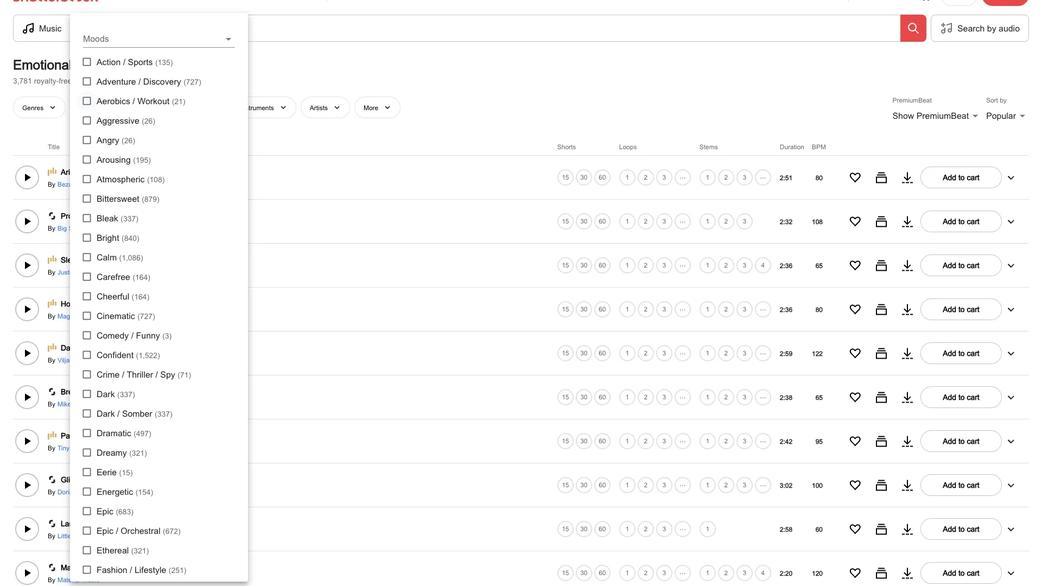 Task type: describe. For each thing, give the bounding box(es) containing it.
(727) inside "cinematic (727)"
[[137, 312, 155, 321]]

8 add to cart from the top
[[943, 481, 980, 489]]

save image for through
[[849, 391, 862, 404]]

summer
[[77, 519, 106, 528]]

dark for nights
[[61, 344, 77, 352]]

past
[[94, 212, 110, 220]]

magnetize music link
[[55, 312, 106, 320]]

by magnetize music
[[48, 312, 106, 320]]

aggressive (26)
[[97, 115, 155, 125]]

(251)
[[169, 566, 186, 575]]

massive nature
[[61, 563, 113, 572]]

glider
[[61, 475, 81, 484]]

stock
[[76, 57, 107, 72]]

(321) for ethereal
[[131, 546, 149, 555]]

by for sleep walking
[[48, 268, 55, 276]]

2:51
[[780, 174, 793, 181]]

mike schmid link
[[55, 399, 95, 408]]

similar image for massive nature
[[875, 567, 888, 580]]

/ left spy
[[156, 369, 158, 380]]

4 try image from the top
[[901, 479, 914, 492]]

add to cart for clouds
[[943, 437, 980, 445]]

hope brings life link
[[61, 298, 117, 309]]

magnetize
[[58, 312, 87, 320]]

to for again
[[959, 173, 965, 182]]

2:32
[[780, 218, 793, 225]]

dark nights
[[61, 344, 100, 352]]

dramatic
[[97, 428, 131, 438]]

15 for nature
[[562, 569, 569, 577]]

stems
[[700, 143, 718, 151]]

8 add to cart button from the top
[[921, 474, 1002, 496]]

by big score audio
[[48, 224, 104, 232]]

cart for past
[[967, 217, 980, 226]]

8 15 from the top
[[562, 481, 569, 489]]

30 for again
[[581, 174, 588, 181]]

justin
[[58, 268, 74, 276]]

60 for nights
[[599, 349, 606, 357]]

similar image for arise again
[[875, 171, 888, 184]]

add for again
[[943, 173, 957, 182]]

2:20
[[780, 569, 793, 577]]

aerobics / workout (21)
[[97, 96, 185, 106]]

artists
[[310, 104, 328, 111]]

orchestral
[[121, 526, 161, 536]]

similar image for clouds
[[875, 435, 888, 448]]

try image for hope brings life
[[901, 303, 914, 316]]

30 for clouds
[[581, 437, 588, 445]]

30 for brings
[[581, 306, 588, 313]]

more
[[364, 104, 379, 111]]

title
[[48, 143, 60, 151]]

3 button for hope brings life
[[655, 300, 674, 319]]

parisian
[[61, 432, 88, 440]]

length button
[[125, 97, 177, 118]]

(154)
[[136, 488, 153, 497]]

viljami
[[58, 356, 76, 364]]

60 for clouds
[[599, 437, 606, 445]]

2:58
[[780, 525, 793, 533]]

try image for again
[[901, 171, 914, 184]]

sports
[[128, 57, 153, 67]]

bright
[[97, 233, 119, 243]]

life
[[105, 300, 117, 308]]

60 for through
[[599, 393, 606, 401]]

promises
[[61, 212, 92, 220]]

(321) for dreamy
[[129, 449, 147, 457]]

bittersweet
[[97, 194, 139, 204]]

action
[[97, 57, 121, 67]]

audio
[[999, 23, 1020, 33]]

try image for promises past
[[901, 215, 914, 228]]

massive nature link
[[61, 562, 113, 573]]

material music link
[[55, 575, 99, 584]]

add to cart button for past
[[921, 211, 1002, 232]]

15 for through
[[562, 393, 569, 401]]

8 cart from the top
[[967, 481, 980, 489]]

eerie (15)
[[97, 467, 133, 477]]

add to cart for through
[[943, 393, 980, 402]]

epic for epic / orchestral
[[97, 526, 113, 536]]

2:36 for ...
[[780, 306, 793, 313]]

hope
[[61, 300, 79, 308]]

(1,522)
[[136, 351, 160, 360]]

by mike schmid
[[48, 400, 95, 408]]

save image for last summer
[[849, 523, 862, 536]]

15 for walking
[[562, 262, 569, 269]]

eerie
[[97, 467, 117, 477]]

energetic
[[97, 487, 133, 497]]

95
[[816, 438, 823, 445]]

4 similar image from the top
[[875, 479, 888, 492]]

(497)
[[134, 429, 151, 438]]

royalty-
[[34, 76, 59, 85]]

more button
[[355, 97, 401, 118]]

add for through
[[943, 393, 957, 402]]

cart for clouds
[[967, 437, 980, 445]]

add for clouds
[[943, 437, 957, 445]]

cart for summer
[[967, 525, 980, 533]]

/ for workout
[[133, 96, 135, 106]]

big score audio link
[[55, 224, 104, 232]]

add for summer
[[943, 525, 957, 533]]

cheerful
[[97, 291, 129, 301]]

add for past
[[943, 217, 957, 226]]

8 add from the top
[[943, 481, 957, 489]]

arise again
[[61, 168, 99, 176]]

15 for clouds
[[562, 437, 569, 445]]

again
[[80, 168, 99, 176]]

music for brings
[[89, 312, 106, 320]]

by for parisian clouds
[[48, 444, 55, 452]]

little
[[58, 532, 71, 540]]

by for massive nature
[[48, 576, 55, 584]]

add for nature
[[943, 569, 957, 577]]

0 horizontal spatial music
[[74, 76, 94, 85]]

cart for again
[[967, 173, 980, 182]]

add to cart for nights
[[943, 349, 980, 358]]

action / sports (135)
[[97, 57, 173, 67]]

comedy
[[97, 330, 129, 340]]

by material music
[[48, 576, 99, 584]]

parisian clouds link
[[61, 430, 114, 441]]

moods
[[79, 104, 99, 111]]

tiny music link
[[55, 443, 88, 452]]

little red church link
[[55, 531, 108, 540]]

try image for walking
[[901, 259, 914, 272]]

2:36 for 4
[[780, 262, 793, 269]]

bleak
[[97, 213, 118, 223]]

breaking through the clouds
[[61, 388, 159, 396]]

last
[[61, 519, 75, 528]]

save image for hope brings life
[[849, 303, 862, 316]]

through
[[93, 388, 121, 396]]

instruments button
[[231, 97, 296, 118]]

emotional
[[13, 57, 72, 72]]

(15)
[[119, 468, 133, 477]]

arise again link
[[61, 167, 99, 177]]

15 for past
[[562, 218, 569, 225]]

30 for walking
[[581, 262, 588, 269]]

add to cart for brings
[[943, 305, 980, 314]]

bittersweet (879)
[[97, 194, 159, 204]]

emotional stock music 3,781 royalty-free music tracks
[[13, 57, 145, 85]]

calm
[[97, 252, 117, 262]]

60 for walking
[[599, 262, 606, 269]]

shutterstock image
[[13, 0, 101, 2]]

aggressive
[[97, 115, 139, 125]]

epic for epic
[[97, 506, 113, 516]]

crime / thriller / spy (71)
[[97, 369, 191, 380]]

dark (337)
[[97, 389, 135, 399]]

4 for massive nature
[[761, 569, 765, 577]]

15 for summer
[[562, 525, 569, 533]]

add to cart button for clouds
[[921, 430, 1002, 452]]

/ for somber
[[117, 409, 120, 419]]

try image for nature
[[901, 567, 914, 580]]

(337) for bleak
[[121, 214, 138, 223]]

60 for summer
[[599, 525, 606, 533]]

add for walking
[[943, 261, 957, 270]]

add to cart button for summer
[[921, 518, 1002, 540]]

dreamy
[[97, 448, 127, 458]]

beza link
[[55, 180, 72, 188]]

search
[[958, 23, 985, 33]]

(337) inside dark / somber (337)
[[155, 410, 172, 418]]

30 for summer
[[581, 525, 588, 533]]

add to cart button for nights
[[921, 342, 1002, 364]]

add to cart button for brings
[[921, 298, 1002, 320]]

the
[[123, 388, 133, 396]]

(164) for cheerful
[[132, 292, 149, 301]]



Task type: locate. For each thing, give the bounding box(es) containing it.
walking
[[82, 256, 109, 264]]

30 for past
[[581, 218, 588, 225]]

8 to from the top
[[959, 481, 965, 489]]

10 add from the top
[[943, 569, 957, 577]]

brings
[[81, 300, 102, 308]]

similar image for walking
[[875, 259, 888, 272]]

10 cart from the top
[[967, 569, 980, 577]]

5 similar image from the top
[[875, 567, 888, 580]]

save image for nature
[[849, 567, 862, 580]]

0 vertical spatial (727)
[[184, 77, 201, 86]]

music down massive nature "link"
[[82, 576, 99, 584]]

3 try image from the top
[[901, 347, 914, 360]]

(26) inside aggressive (26)
[[142, 116, 155, 125]]

(321) up fashion / lifestyle (251)
[[131, 546, 149, 555]]

sleep walking
[[61, 256, 109, 264]]

2 save image from the top
[[849, 391, 862, 404]]

(727) up funny
[[137, 312, 155, 321]]

5 by from the top
[[48, 356, 55, 364]]

(727) inside adventure / discovery (727)
[[184, 77, 201, 86]]

1 try image from the top
[[901, 215, 914, 228]]

(337) inside dark (337)
[[117, 390, 135, 399]]

9 by from the top
[[48, 532, 55, 540]]

15 for brings
[[562, 306, 569, 313]]

save image
[[849, 171, 862, 184], [849, 215, 862, 228], [849, 303, 862, 316], [849, 347, 862, 360], [849, 435, 862, 448], [849, 523, 862, 536]]

2 15 from the top
[[562, 218, 569, 225]]

try image
[[901, 171, 914, 184], [901, 259, 914, 272], [901, 347, 914, 360], [901, 479, 914, 492], [901, 567, 914, 580]]

music down the "parisian" at the bottom of the page
[[71, 444, 88, 452]]

(164) for carefree
[[133, 273, 150, 282]]

1 horizontal spatial clouds
[[136, 388, 159, 396]]

9 15 from the top
[[562, 525, 569, 533]]

try image
[[901, 215, 914, 228], [901, 303, 914, 316], [901, 391, 914, 404], [901, 435, 914, 448], [901, 523, 914, 536]]

2:36 down 2:32 on the top of page
[[780, 262, 793, 269]]

9 add to cart from the top
[[943, 525, 980, 533]]

massive
[[61, 563, 89, 572]]

beza
[[58, 180, 72, 188]]

3 try image from the top
[[901, 391, 914, 404]]

5 add from the top
[[943, 349, 957, 358]]

1 add to cart button from the top
[[921, 167, 1002, 188]]

add to cart for nature
[[943, 569, 980, 577]]

adventure / discovery (727)
[[97, 76, 201, 86]]

atmospheric
[[97, 174, 145, 184]]

hope brings life
[[61, 300, 117, 308]]

(321) inside ethereal (321)
[[131, 546, 149, 555]]

3:02
[[780, 481, 793, 489]]

2 to from the top
[[959, 217, 965, 226]]

1 vertical spatial 4
[[761, 569, 765, 577]]

dark up viljami
[[61, 344, 77, 352]]

search image
[[907, 22, 920, 35]]

by for dark nights
[[48, 356, 55, 364]]

80 for hope brings life
[[816, 306, 823, 313]]

/ for thriller
[[122, 369, 124, 380]]

(321) inside dreamy (321)
[[129, 449, 147, 457]]

0 vertical spatial (26)
[[142, 116, 155, 125]]

(26) up the arousing (195)
[[122, 136, 135, 145]]

1 epic from the top
[[97, 506, 113, 516]]

80 for arise again
[[816, 174, 823, 181]]

1 30 from the top
[[581, 174, 588, 181]]

2 vertical spatial dark
[[97, 409, 115, 419]]

(26) for aggressive
[[142, 116, 155, 125]]

0 vertical spatial music
[[110, 57, 145, 72]]

clouds
[[136, 388, 159, 396], [90, 432, 114, 440]]

0 vertical spatial music
[[89, 312, 106, 320]]

ethereal (321)
[[97, 545, 149, 555]]

2 80 from the top
[[816, 306, 823, 313]]

2:42
[[780, 438, 793, 445]]

60 for past
[[599, 218, 606, 225]]

arousing (195)
[[97, 154, 151, 165]]

(727)
[[184, 77, 201, 86], [137, 312, 155, 321]]

add to cart for again
[[943, 173, 980, 182]]

music for clouds
[[71, 444, 88, 452]]

add for nights
[[943, 349, 957, 358]]

3 button
[[655, 212, 674, 231], [655, 300, 674, 319]]

to for nature
[[959, 569, 965, 577]]

6 add from the top
[[943, 393, 957, 402]]

(108)
[[147, 175, 165, 184]]

epic up ethereal
[[97, 526, 113, 536]]

glider link
[[61, 474, 81, 485]]

1 vertical spatial (26)
[[122, 136, 135, 145]]

2 similar image from the top
[[875, 391, 888, 404]]

0 vertical spatial 2:36
[[780, 262, 793, 269]]

1 2:36 from the top
[[780, 262, 793, 269]]

(727) up (21)
[[184, 77, 201, 86]]

parisian clouds
[[61, 432, 114, 440]]

(26) for angry
[[122, 136, 135, 145]]

0 vertical spatial (164)
[[133, 273, 150, 282]]

add to cart button for nature
[[921, 562, 1002, 584]]

4 to from the top
[[959, 305, 965, 314]]

0 vertical spatial 3 button
[[655, 212, 674, 231]]

65 right '2:38'
[[816, 394, 823, 401]]

discovery
[[143, 76, 181, 86]]

30 for through
[[581, 393, 588, 401]]

7 cart from the top
[[967, 437, 980, 445]]

1 to from the top
[[959, 173, 965, 182]]

60 for brings
[[599, 306, 606, 313]]

cart for nights
[[967, 349, 980, 358]]

/ right crime at bottom left
[[122, 369, 124, 380]]

6 to from the top
[[959, 393, 965, 402]]

0 vertical spatial 65
[[816, 262, 823, 269]]

dark up dramatic on the bottom left of page
[[97, 409, 115, 419]]

2 30 from the top
[[581, 218, 588, 225]]

1
[[626, 174, 629, 181], [706, 174, 710, 181], [626, 218, 629, 225], [706, 218, 710, 225], [626, 262, 629, 269], [706, 262, 710, 269], [626, 306, 629, 313], [706, 306, 710, 313], [626, 349, 629, 357], [706, 349, 710, 357], [626, 393, 629, 401], [706, 393, 710, 401], [626, 437, 629, 445], [706, 437, 710, 445], [626, 481, 629, 489], [706, 481, 710, 489], [626, 525, 629, 533], [706, 525, 710, 533], [626, 569, 629, 577], [706, 569, 710, 577]]

promises past
[[61, 212, 110, 220]]

sleep walking link
[[61, 255, 109, 265]]

add to cart button for again
[[921, 167, 1002, 188]]

2
[[644, 174, 648, 181], [725, 174, 728, 181], [644, 218, 648, 225], [725, 218, 728, 225], [644, 262, 648, 269], [725, 262, 728, 269], [644, 306, 648, 313], [725, 306, 728, 313], [644, 349, 648, 357], [725, 349, 728, 357], [644, 393, 648, 401], [725, 393, 728, 401], [644, 437, 648, 445], [725, 437, 728, 445], [644, 481, 648, 489], [725, 481, 728, 489], [644, 525, 648, 533], [644, 569, 648, 577], [725, 569, 728, 577]]

1 vertical spatial clouds
[[90, 432, 114, 440]]

1 vertical spatial dark
[[97, 389, 115, 399]]

shorts
[[558, 143, 576, 151]]

clouds down crime / thriller / spy (71)
[[136, 388, 159, 396]]

music down stock
[[74, 76, 94, 85]]

7 30 from the top
[[581, 437, 588, 445]]

7 add from the top
[[943, 437, 957, 445]]

add
[[943, 173, 957, 182], [943, 217, 957, 226], [943, 261, 957, 270], [943, 305, 957, 314], [943, 349, 957, 358], [943, 393, 957, 402], [943, 437, 957, 445], [943, 481, 957, 489], [943, 525, 957, 533], [943, 569, 957, 577]]

(164) down (1,086)
[[133, 273, 150, 282]]

2 vertical spatial music
[[82, 576, 99, 584]]

80 down bpm
[[816, 174, 823, 181]]

3 similar image from the top
[[875, 303, 888, 316]]

energetic (154)
[[97, 487, 153, 497]]

(337)
[[121, 214, 138, 223], [117, 390, 135, 399], [155, 410, 172, 418]]

1 horizontal spatial (727)
[[184, 77, 201, 86]]

by for arise again
[[48, 180, 55, 188]]

6 15 from the top
[[562, 393, 569, 401]]

bright (840)
[[97, 233, 139, 243]]

65 for 4
[[816, 262, 823, 269]]

dreamy (321)
[[97, 448, 147, 458]]

clouds up dreamy
[[90, 432, 114, 440]]

2 save image from the top
[[849, 215, 862, 228]]

1 add from the top
[[943, 173, 957, 182]]

bpm
[[812, 143, 826, 151]]

(164) up "cinematic (727)"
[[132, 292, 149, 301]]

3 save image from the top
[[849, 479, 862, 492]]

8 30 from the top
[[581, 481, 588, 489]]

(337) inside bleak (337)
[[121, 214, 138, 223]]

by for hope brings life
[[48, 312, 55, 320]]

6 30 from the top
[[581, 393, 588, 401]]

mehto
[[78, 356, 96, 364]]

10 by from the top
[[48, 576, 55, 584]]

1 4 from the top
[[761, 262, 765, 269]]

/ for lifestyle
[[130, 565, 132, 575]]

6 add to cart button from the top
[[921, 386, 1002, 408]]

add to cart for summer
[[943, 525, 980, 533]]

1 vertical spatial music
[[74, 76, 94, 85]]

cart
[[967, 173, 980, 182], [967, 217, 980, 226], [967, 261, 980, 270], [967, 305, 980, 314], [967, 349, 980, 358], [967, 393, 980, 402], [967, 437, 980, 445], [967, 481, 980, 489], [967, 525, 980, 533], [967, 569, 980, 577]]

15 for again
[[562, 174, 569, 181]]

similar image for hope brings life
[[875, 303, 888, 316]]

4 add to cart button from the top
[[921, 298, 1002, 320]]

30 for nature
[[581, 569, 588, 577]]

add to cart button for through
[[921, 386, 1002, 408]]

/ down epic (683)
[[116, 526, 118, 536]]

0 vertical spatial 80
[[816, 174, 823, 181]]

6 cart from the top
[[967, 393, 980, 402]]

4 cart from the top
[[967, 305, 980, 314]]

2 cart from the top
[[967, 217, 980, 226]]

3 add from the top
[[943, 261, 957, 270]]

cart for walking
[[967, 261, 980, 270]]

2 vertical spatial (337)
[[155, 410, 172, 418]]

0 vertical spatial dark
[[61, 344, 77, 352]]

9 to from the top
[[959, 525, 965, 533]]

similar image for promises past
[[875, 215, 888, 228]]

9 30 from the top
[[581, 525, 588, 533]]

search by audio
[[958, 23, 1020, 33]]

2:38
[[780, 394, 793, 401]]

add to cart for past
[[943, 217, 980, 226]]

(672)
[[163, 527, 181, 536]]

10 add to cart from the top
[[943, 569, 980, 577]]

(879)
[[142, 195, 159, 203]]

1 by from the top
[[48, 180, 55, 188]]

1 vertical spatial (727)
[[137, 312, 155, 321]]

3,781
[[13, 76, 32, 85]]

6 by from the top
[[48, 400, 55, 408]]

120
[[812, 569, 823, 577]]

breame
[[76, 268, 99, 276]]

1 save image from the top
[[849, 259, 862, 272]]

(26) down length
[[142, 116, 155, 125]]

/ left workout
[[133, 96, 135, 106]]

0 vertical spatial (321)
[[129, 449, 147, 457]]

0 vertical spatial epic
[[97, 506, 113, 516]]

tiny
[[58, 444, 70, 452]]

1 65 from the top
[[816, 262, 823, 269]]

1 add to cart from the top
[[943, 173, 980, 182]]

music down brings
[[89, 312, 106, 320]]

1 horizontal spatial (26)
[[142, 116, 155, 125]]

(337) for dark
[[117, 390, 135, 399]]

to for summer
[[959, 525, 965, 533]]

2 add to cart from the top
[[943, 217, 980, 226]]

by for breaking through the clouds
[[48, 400, 55, 408]]

by left material
[[48, 576, 55, 584]]

2 2:36 from the top
[[780, 306, 793, 313]]

/ left somber
[[117, 409, 120, 419]]

1 vertical spatial 80
[[816, 306, 823, 313]]

save image for arise again
[[849, 171, 862, 184]]

save image
[[849, 259, 862, 272], [849, 391, 862, 404], [849, 479, 862, 492], [849, 567, 862, 580]]

loops
[[619, 143, 637, 151]]

1 vertical spatial epic
[[97, 526, 113, 536]]

5 try image from the top
[[901, 567, 914, 580]]

try image for nights
[[901, 347, 914, 360]]

dark for /
[[97, 409, 115, 419]]

3 add to cart button from the top
[[921, 255, 1002, 276]]

1 vertical spatial music
[[71, 444, 88, 452]]

similar image for through
[[875, 391, 888, 404]]

(164) inside carefree (164)
[[133, 273, 150, 282]]

arousing
[[97, 154, 131, 165]]

1 vertical spatial (164)
[[132, 292, 149, 301]]

9 add from the top
[[943, 525, 957, 533]]

5 30 from the top
[[581, 349, 588, 357]]

3 30 from the top
[[581, 262, 588, 269]]

10 add to cart button from the top
[[921, 562, 1002, 584]]

similar image
[[875, 259, 888, 272], [875, 391, 888, 404], [875, 435, 888, 448], [875, 479, 888, 492], [875, 523, 888, 536]]

to for walking
[[959, 261, 965, 270]]

genres button
[[13, 97, 66, 118]]

dark down crime at bottom left
[[97, 389, 115, 399]]

(164)
[[133, 273, 150, 282], [132, 292, 149, 301]]

spy
[[160, 369, 175, 380]]

by dorian charnis
[[48, 488, 101, 496]]

4
[[761, 262, 765, 269], [761, 569, 765, 577]]

4 add from the top
[[943, 305, 957, 314]]

duration
[[780, 143, 805, 151]]

1 vertical spatial (337)
[[117, 390, 135, 399]]

add to cart button for walking
[[921, 255, 1002, 276]]

open image
[[222, 33, 235, 46]]

3 button for promises past
[[655, 212, 674, 231]]

1 3 button from the top
[[655, 212, 674, 231]]

dark for (337)
[[97, 389, 115, 399]]

0 vertical spatial 4
[[761, 262, 765, 269]]

to for brings
[[959, 305, 965, 314]]

60 for nature
[[599, 569, 606, 577]]

8 by from the top
[[48, 488, 55, 496]]

music up adventure
[[110, 57, 145, 72]]

to for clouds
[[959, 437, 965, 445]]

artists button
[[301, 97, 350, 118]]

similar image for summer
[[875, 523, 888, 536]]

red
[[73, 532, 85, 540]]

5 similar image from the top
[[875, 523, 888, 536]]

comedy / funny (3)
[[97, 330, 172, 340]]

4 for sleep walking
[[761, 262, 765, 269]]

cinematic
[[97, 311, 135, 321]]

1 similar image from the top
[[875, 171, 888, 184]]

65 down the 108
[[816, 262, 823, 269]]

/ right action
[[123, 57, 125, 67]]

/ for sports
[[123, 57, 125, 67]]

(195)
[[133, 156, 151, 164]]

atmospheric (108)
[[97, 174, 165, 184]]

cart image
[[919, 0, 933, 2]]

add to cart button
[[921, 167, 1002, 188], [921, 211, 1002, 232], [921, 255, 1002, 276], [921, 298, 1002, 320], [921, 342, 1002, 364], [921, 386, 1002, 408], [921, 430, 1002, 452], [921, 474, 1002, 496], [921, 518, 1002, 540], [921, 562, 1002, 584]]

1 80 from the top
[[816, 174, 823, 181]]

by left "little"
[[48, 532, 55, 540]]

by left beza on the top left
[[48, 180, 55, 188]]

(26) inside angry (26)
[[122, 136, 135, 145]]

by justin breame
[[48, 268, 99, 276]]

dorian
[[58, 488, 77, 496]]

4 add to cart from the top
[[943, 305, 980, 314]]

by for promises past
[[48, 224, 55, 232]]

/ for funny
[[131, 330, 134, 340]]

1 save image from the top
[[849, 171, 862, 184]]

by left justin
[[48, 268, 55, 276]]

ethereal
[[97, 545, 129, 555]]

0 horizontal spatial clouds
[[90, 432, 114, 440]]

6 save image from the top
[[849, 523, 862, 536]]

try image for breaking through the clouds
[[901, 391, 914, 404]]

65
[[816, 262, 823, 269], [816, 394, 823, 401]]

5 add to cart from the top
[[943, 349, 980, 358]]

1 cart from the top
[[967, 173, 980, 182]]

1 vertical spatial 65
[[816, 394, 823, 401]]

4 30 from the top
[[581, 306, 588, 313]]

/ right fashion
[[130, 565, 132, 575]]

save image for dark nights
[[849, 347, 862, 360]]

breaking through the clouds link
[[61, 386, 159, 397]]

1 vertical spatial 2:36
[[780, 306, 793, 313]]

4 save image from the top
[[849, 347, 862, 360]]

5 add to cart button from the top
[[921, 342, 1002, 364]]

7 by from the top
[[48, 444, 55, 452]]

cheerful (164)
[[97, 291, 149, 301]]

moods button
[[70, 97, 121, 118]]

by little red church
[[48, 532, 108, 540]]

by left mike
[[48, 400, 55, 408]]

2:36 up 2:59 on the right bottom
[[780, 306, 793, 313]]

1 vertical spatial (321)
[[131, 546, 149, 555]]

epic
[[97, 506, 113, 516], [97, 526, 113, 536]]

0 horizontal spatial (727)
[[137, 312, 155, 321]]

to for nights
[[959, 349, 965, 358]]

80 up 122
[[816, 306, 823, 313]]

/
[[123, 57, 125, 67], [138, 76, 141, 86], [133, 96, 135, 106], [131, 330, 134, 340], [122, 369, 124, 380], [156, 369, 158, 380], [117, 409, 120, 419], [116, 526, 118, 536], [130, 565, 132, 575]]

2 add from the top
[[943, 217, 957, 226]]

5 cart from the top
[[967, 349, 980, 358]]

fashion / lifestyle (251)
[[97, 565, 186, 575]]

5 try image from the top
[[901, 523, 914, 536]]

2 try image from the top
[[901, 259, 914, 272]]

by left viljami
[[48, 356, 55, 364]]

0 horizontal spatial (26)
[[122, 136, 135, 145]]

add for brings
[[943, 305, 957, 314]]

1 horizontal spatial music
[[110, 57, 145, 72]]

/ for orchestral
[[116, 526, 118, 536]]

(21)
[[172, 97, 185, 106]]

15
[[562, 174, 569, 181], [562, 218, 569, 225], [562, 262, 569, 269], [562, 306, 569, 313], [562, 349, 569, 357], [562, 393, 569, 401], [562, 437, 569, 445], [562, 481, 569, 489], [562, 525, 569, 533], [562, 569, 569, 577]]

3 by from the top
[[48, 268, 55, 276]]

music
[[89, 312, 106, 320], [71, 444, 88, 452], [82, 576, 99, 584]]

2 3 button from the top
[[655, 300, 674, 319]]

cinematic (727)
[[97, 311, 155, 321]]

/ down sports
[[138, 76, 141, 86]]

4 save image from the top
[[849, 567, 862, 580]]

similar image
[[875, 171, 888, 184], [875, 215, 888, 228], [875, 303, 888, 316], [875, 347, 888, 360], [875, 567, 888, 580]]

2 by from the top
[[48, 224, 55, 232]]

by viljami mehto
[[48, 356, 96, 364]]

/ left funny
[[131, 330, 134, 340]]

(164) inside cheerful (164)
[[132, 292, 149, 301]]

dorian charnis link
[[55, 487, 101, 496]]

1 similar image from the top
[[875, 259, 888, 272]]

2:59
[[780, 350, 793, 357]]

60 inside the 60 button
[[599, 173, 606, 181]]

1 15 from the top
[[562, 174, 569, 181]]

65 for ...
[[816, 394, 823, 401]]

nights
[[79, 344, 100, 352]]

7 15 from the top
[[562, 437, 569, 445]]

6 add to cart from the top
[[943, 393, 980, 402]]

0 vertical spatial (337)
[[121, 214, 138, 223]]

by left tiny
[[48, 444, 55, 452]]

by left big at the top left of the page
[[48, 224, 55, 232]]

search by audio button
[[931, 15, 1029, 41]]

arise
[[61, 168, 78, 176]]

(321) down the (497)
[[129, 449, 147, 457]]

cart for nature
[[967, 569, 980, 577]]

3 to from the top
[[959, 261, 965, 270]]

30
[[581, 174, 588, 181], [581, 218, 588, 225], [581, 262, 588, 269], [581, 306, 588, 313], [581, 349, 588, 357], [581, 393, 588, 401], [581, 437, 588, 445], [581, 481, 588, 489], [581, 525, 588, 533], [581, 569, 588, 577]]

4 similar image from the top
[[875, 347, 888, 360]]

0 vertical spatial clouds
[[136, 388, 159, 396]]

None text field
[[83, 30, 222, 47]]

1 vertical spatial 3 button
[[655, 300, 674, 319]]

4 15 from the top
[[562, 306, 569, 313]]

funny
[[136, 330, 160, 340]]

5 15 from the top
[[562, 349, 569, 357]]

cart for through
[[967, 393, 980, 402]]

by
[[48, 180, 55, 188], [48, 224, 55, 232], [48, 268, 55, 276], [48, 312, 55, 320], [48, 356, 55, 364], [48, 400, 55, 408], [48, 444, 55, 452], [48, 488, 55, 496], [48, 532, 55, 540], [48, 576, 55, 584]]

by beza
[[48, 180, 72, 188]]

2 similar image from the top
[[875, 215, 888, 228]]

fashion
[[97, 565, 127, 575]]

epic up summer
[[97, 506, 113, 516]]

add to cart for walking
[[943, 261, 980, 270]]

viljami mehto link
[[55, 356, 96, 364]]

5 save image from the top
[[849, 435, 862, 448]]

10 to from the top
[[959, 569, 965, 577]]

score
[[69, 224, 86, 232]]

by left dorian
[[48, 488, 55, 496]]

by left magnetize
[[48, 312, 55, 320]]

30 for nights
[[581, 349, 588, 357]]

4 try image from the top
[[901, 435, 914, 448]]



Task type: vqa. For each thing, say whether or not it's contained in the screenshot.
'(337)' inside the BLEAK (337)
yes



